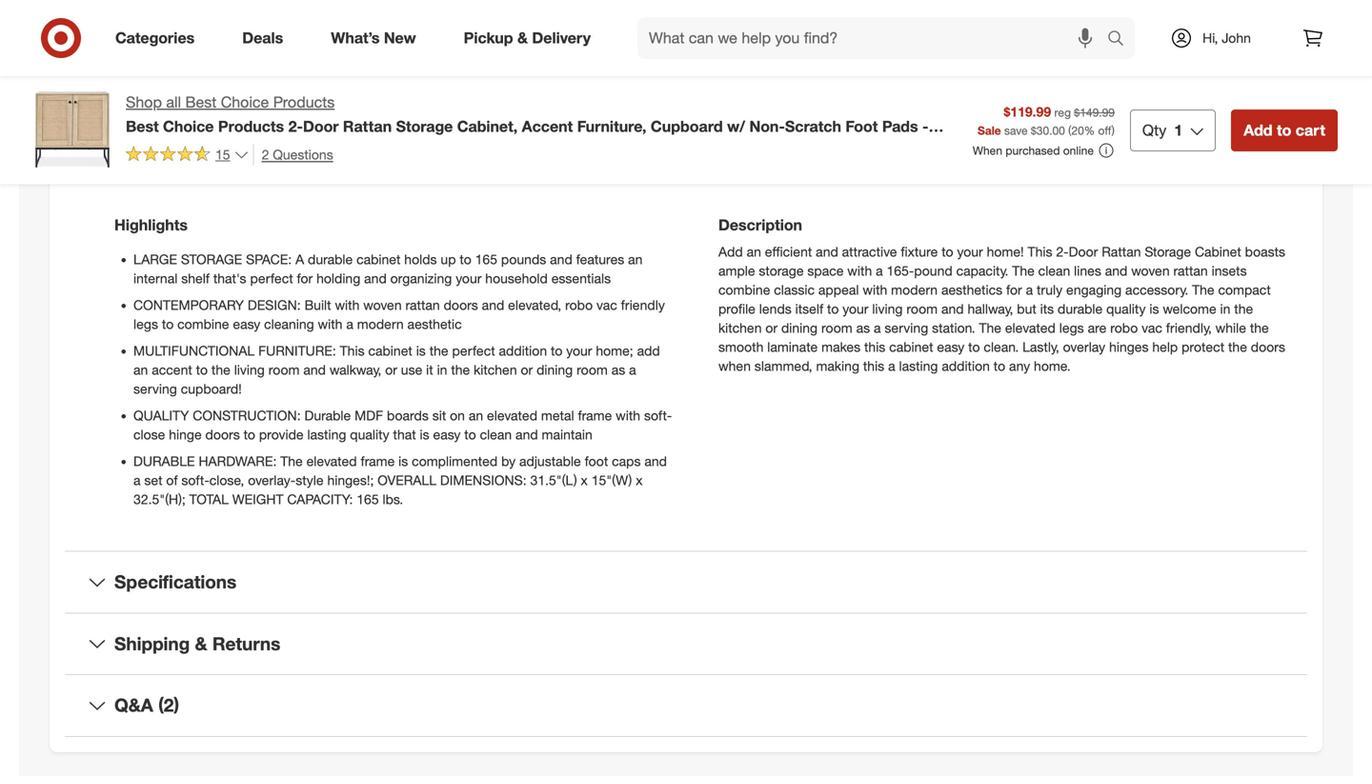 Task type: vqa. For each thing, say whether or not it's contained in the screenshot.
halloween
no



Task type: locate. For each thing, give the bounding box(es) containing it.
0 vertical spatial soft-
[[644, 407, 672, 424]]

1 vertical spatial easy
[[937, 339, 965, 355]]

living up the cupboard!
[[234, 362, 265, 378]]

1 horizontal spatial combine
[[718, 282, 770, 298]]

0 vertical spatial best
[[185, 93, 217, 111]]

this right makes
[[864, 339, 886, 355]]

overlay-
[[248, 472, 296, 489]]

elevated inside "durable hardware: the elevated frame is complimented by adjustable foot caps and a set of soft-close, overlay-style hinges!; overall dimensions: 31.5"(l) x 15"(w) x 32.5"(h); total weight capacity: 165 lbs."
[[306, 453, 357, 470]]

quality
[[1106, 301, 1146, 317], [350, 426, 389, 443]]

with
[[847, 263, 872, 279], [863, 282, 887, 298], [335, 297, 360, 314], [318, 316, 343, 333], [616, 407, 640, 424]]

as
[[856, 320, 870, 336], [611, 362, 625, 378]]

specifications
[[114, 571, 236, 593]]

frame inside "durable hardware: the elevated frame is complimented by adjustable foot caps and a set of soft-close, overlay-style hinges!; overall dimensions: 31.5"(l) x 15"(w) x 32.5"(h); total weight capacity: 165 lbs."
[[361, 453, 395, 470]]

legs down internal
[[133, 316, 158, 333]]

0 horizontal spatial frame
[[361, 453, 395, 470]]

rattan down the what's new
[[343, 117, 392, 136]]

smooth
[[718, 339, 764, 355]]

cabinet inside multifunctional furniture: this cabinet is the perfect addition to your home; add an accent to the living room and walkway, or use it in the kitchen or dining room as a serving cupboard!
[[368, 343, 412, 359]]

rattan down cabinet
[[1173, 263, 1208, 279]]

1 horizontal spatial frame
[[578, 407, 612, 424]]

a inside multifunctional furniture: this cabinet is the perfect addition to your home; add an accent to the living room and walkway, or use it in the kitchen or dining room as a serving cupboard!
[[629, 362, 636, 378]]

or
[[766, 320, 778, 336], [385, 362, 397, 378], [521, 362, 533, 378]]

1 horizontal spatial choice
[[221, 93, 269, 111]]

1 horizontal spatial serving
[[885, 320, 928, 336]]

0 vertical spatial woven
[[1131, 263, 1170, 279]]

dining up laminate
[[781, 320, 818, 336]]

products up questions
[[273, 93, 335, 111]]

0 vertical spatial 2-
[[288, 117, 303, 136]]

0 vertical spatial kitchen
[[718, 320, 762, 336]]

kitchen right it
[[474, 362, 517, 378]]

0 horizontal spatial kitchen
[[474, 362, 517, 378]]

easy inside description add an efficient and attractive fixture to your home! this 2-door rattan storage cabinet boasts ample storage space with a 165-pound capacity. the clean lines and woven rattan insets combine classic appeal with modern aesthetics for a truly engaging accessory. the compact profile lends itself to your living room and hallway, but its durable quality is welcome in the kitchen or dining room as a serving station. the elevated legs are robo vac friendly, while the smooth laminate makes this cabinet easy to clean. lastly, overlay hinges help protect the doors when slammed, making this a lasting addition to any home.
[[937, 339, 965, 355]]

features
[[576, 251, 624, 268]]

15"(w)
[[591, 472, 632, 489]]

add
[[1244, 121, 1273, 139], [718, 244, 743, 260]]

robo up the hinges
[[1110, 320, 1138, 336]]

lasting down durable
[[307, 426, 346, 443]]

rattan up engaging
[[1102, 244, 1141, 260]]

1 vertical spatial quality
[[350, 426, 389, 443]]

when
[[718, 358, 751, 375]]

& inside dropdown button
[[195, 633, 207, 655]]

accent
[[522, 117, 573, 136]]

caps
[[612, 453, 641, 470]]

with down attractive
[[847, 263, 872, 279]]

legs
[[133, 316, 158, 333], [1059, 320, 1084, 336]]

2 vertical spatial easy
[[433, 426, 461, 443]]

clean.
[[984, 339, 1019, 355]]

1 horizontal spatial kitchen
[[718, 320, 762, 336]]

doors up hardware:
[[205, 426, 240, 443]]

1 vertical spatial dining
[[537, 362, 573, 378]]

clean up truly
[[1038, 263, 1070, 279]]

hinge
[[169, 426, 202, 443]]

1 vertical spatial frame
[[361, 453, 395, 470]]

doors up aesthetic
[[444, 297, 478, 314]]

specifications button
[[65, 552, 1307, 613]]

to down contemporary
[[162, 316, 174, 333]]

1 horizontal spatial woven
[[1131, 263, 1170, 279]]

to down multifunctional
[[196, 362, 208, 378]]

durable up holding
[[308, 251, 353, 268]]

and right caps
[[644, 453, 667, 470]]

serving inside description add an efficient and attractive fixture to your home! this 2-door rattan storage cabinet boasts ample storage space with a 165-pound capacity. the clean lines and woven rattan insets combine classic appeal with modern aesthetics for a truly engaging accessory. the compact profile lends itself to your living room and hallway, but its durable quality is welcome in the kitchen or dining room as a serving station. the elevated legs are robo vac friendly, while the smooth laminate makes this cabinet easy to clean. lastly, overlay hinges help protect the doors when slammed, making this a lasting addition to any home.
[[885, 320, 928, 336]]

0 vertical spatial robo
[[565, 297, 593, 314]]

choice down all
[[163, 117, 214, 136]]

home.
[[1034, 358, 1071, 375]]

combine up profile
[[718, 282, 770, 298]]

cabinet up use
[[368, 343, 412, 359]]

for up but
[[1006, 282, 1022, 298]]

clean up by
[[480, 426, 512, 443]]

addition inside description add an efficient and attractive fixture to your home! this 2-door rattan storage cabinet boasts ample storage space with a 165-pound capacity. the clean lines and woven rattan insets combine classic appeal with modern aesthetics for a truly engaging accessory. the compact profile lends itself to your living room and hallway, but its durable quality is welcome in the kitchen or dining room as a serving station. the elevated legs are robo vac friendly, while the smooth laminate makes this cabinet easy to clean. lastly, overlay hinges help protect the doors when slammed, making this a lasting addition to any home.
[[942, 358, 990, 375]]

as inside description add an efficient and attractive fixture to your home! this 2-door rattan storage cabinet boasts ample storage space with a 165-pound capacity. the clean lines and woven rattan insets combine classic appeal with modern aesthetics for a truly engaging accessory. the compact profile lends itself to your living room and hallway, but its durable quality is welcome in the kitchen or dining room as a serving station. the elevated legs are robo vac friendly, while the smooth laminate makes this cabinet easy to clean. lastly, overlay hinges help protect the doors when slammed, making this a lasting addition to any home.
[[856, 320, 870, 336]]

0 vertical spatial choice
[[221, 93, 269, 111]]

image of best choice products 2-door rattan storage cabinet, accent furniture, cupboard w/ non-scratch foot pads - natural image
[[34, 91, 111, 168]]

2- up truly
[[1056, 244, 1069, 260]]

doors inside contemporary design: built with woven rattan doors and elevated, robo vac friendly legs to combine easy cleaning with a modern aesthetic
[[444, 297, 478, 314]]

1 vertical spatial add
[[718, 244, 743, 260]]

2- inside description add an efficient and attractive fixture to your home! this 2-door rattan storage cabinet boasts ample storage space with a 165-pound capacity. the clean lines and woven rattan insets combine classic appeal with modern aesthetics for a truly engaging accessory. the compact profile lends itself to your living room and hallway, but its durable quality is welcome in the kitchen or dining room as a serving station. the elevated legs are robo vac friendly, while the smooth laminate makes this cabinet easy to clean. lastly, overlay hinges help protect the doors when slammed, making this a lasting addition to any home.
[[1056, 244, 1069, 260]]

appeal
[[818, 282, 859, 298]]

0 horizontal spatial vac
[[597, 297, 617, 314]]

clean inside description add an efficient and attractive fixture to your home! this 2-door rattan storage cabinet boasts ample storage space with a 165-pound capacity. the clean lines and woven rattan insets combine classic appeal with modern aesthetics for a truly engaging accessory. the compact profile lends itself to your living room and hallway, but its durable quality is welcome in the kitchen or dining room as a serving station. the elevated legs are robo vac friendly, while the smooth laminate makes this cabinet easy to clean. lastly, overlay hinges help protect the doors when slammed, making this a lasting addition to any home.
[[1038, 263, 1070, 279]]

1 vertical spatial lasting
[[307, 426, 346, 443]]

elevated up hinges!;
[[306, 453, 357, 470]]

with up caps
[[616, 407, 640, 424]]

door inside description add an efficient and attractive fixture to your home! this 2-door rattan storage cabinet boasts ample storage space with a 165-pound capacity. the clean lines and woven rattan insets combine classic appeal with modern aesthetics for a truly engaging accessory. the compact profile lends itself to your living room and hallway, but its durable quality is welcome in the kitchen or dining room as a serving station. the elevated legs are robo vac friendly, while the smooth laminate makes this cabinet easy to clean. lastly, overlay hinges help protect the doors when slammed, making this a lasting addition to any home.
[[1069, 244, 1098, 260]]

1 vertical spatial woven
[[363, 297, 402, 314]]

1 horizontal spatial storage
[[1145, 244, 1191, 260]]

1 horizontal spatial rattan
[[1173, 263, 1208, 279]]

0 vertical spatial rattan
[[343, 117, 392, 136]]

the up welcome
[[1192, 282, 1215, 298]]

qty 1
[[1142, 121, 1183, 139]]

0 vertical spatial &
[[517, 29, 528, 47]]

0 vertical spatial in
[[1220, 301, 1231, 317]]

elevated inside quality construction: durable mdf boards sit on an elevated metal frame with soft- close hinge doors to provide lasting quality that is easy to clean and maintain
[[487, 407, 537, 424]]

an right on
[[469, 407, 483, 424]]

kitchen inside description add an efficient and attractive fixture to your home! this 2-door rattan storage cabinet boasts ample storage space with a 165-pound capacity. the clean lines and woven rattan insets combine classic appeal with modern aesthetics for a truly engaging accessory. the compact profile lends itself to your living room and hallway, but its durable quality is welcome in the kitchen or dining room as a serving station. the elevated legs are robo vac friendly, while the smooth laminate makes this cabinet easy to clean. lastly, overlay hinges help protect the doors when slammed, making this a lasting addition to any home.
[[718, 320, 762, 336]]

robo inside description add an efficient and attractive fixture to your home! this 2-door rattan storage cabinet boasts ample storage space with a 165-pound capacity. the clean lines and woven rattan insets combine classic appeal with modern aesthetics for a truly engaging accessory. the compact profile lends itself to your living room and hallway, but its durable quality is welcome in the kitchen or dining room as a serving station. the elevated legs are robo vac friendly, while the smooth laminate makes this cabinet easy to clean. lastly, overlay hinges help protect the doors when slammed, making this a lasting addition to any home.
[[1110, 320, 1138, 336]]

best
[[185, 93, 217, 111], [126, 117, 159, 136]]

add to cart button
[[1231, 109, 1338, 151]]

or down lends
[[766, 320, 778, 336]]

1 vertical spatial 2-
[[1056, 244, 1069, 260]]

1 vertical spatial living
[[234, 362, 265, 378]]

woven
[[1131, 263, 1170, 279], [363, 297, 402, 314]]

what's new link
[[315, 17, 440, 59]]

vac left friendly
[[597, 297, 617, 314]]

add left cart in the top of the page
[[1244, 121, 1273, 139]]

purchased
[[1006, 143, 1060, 158]]

is up overall
[[398, 453, 408, 470]]

& for shipping
[[195, 633, 207, 655]]

legs inside contemporary design: built with woven rattan doors and elevated, robo vac friendly legs to combine easy cleaning with a modern aesthetic
[[133, 316, 158, 333]]

0 horizontal spatial as
[[611, 362, 625, 378]]

0 vertical spatial doors
[[444, 297, 478, 314]]

door up questions
[[303, 117, 339, 136]]

the down hallway,
[[979, 320, 1001, 336]]

mdf
[[355, 407, 383, 424]]

1 horizontal spatial legs
[[1059, 320, 1084, 336]]

32.5"(h);
[[133, 491, 186, 508]]

perfect
[[250, 270, 293, 287], [452, 343, 495, 359]]

1 vertical spatial door
[[1069, 244, 1098, 260]]

easy
[[233, 316, 260, 333], [937, 339, 965, 355], [433, 426, 461, 443]]

the
[[1234, 301, 1253, 317], [1250, 320, 1269, 336], [1228, 339, 1247, 355], [429, 343, 448, 359], [211, 362, 230, 378], [451, 362, 470, 378]]

1 vertical spatial durable
[[1058, 301, 1103, 317]]

delivery
[[532, 29, 591, 47]]

door inside shop all best choice products best choice products 2-door rattan storage cabinet, accent furniture, cupboard w/ non-scratch foot pads - natural
[[303, 117, 339, 136]]

0 horizontal spatial soft-
[[181, 472, 209, 489]]

q&a (2) button
[[65, 676, 1307, 736]]

is up use
[[416, 343, 426, 359]]

0 vertical spatial add
[[1244, 121, 1273, 139]]

an inside description add an efficient and attractive fixture to your home! this 2-door rattan storage cabinet boasts ample storage space with a 165-pound capacity. the clean lines and woven rattan insets combine classic appeal with modern aesthetics for a truly engaging accessory. the compact profile lends itself to your living room and hallway, but its durable quality is welcome in the kitchen or dining room as a serving station. the elevated legs are robo vac friendly, while the smooth laminate makes this cabinet easy to clean. lastly, overlay hinges help protect the doors when slammed, making this a lasting addition to any home.
[[747, 244, 761, 260]]

pickup
[[464, 29, 513, 47]]

frame
[[578, 407, 612, 424], [361, 453, 395, 470]]

pickup & delivery link
[[448, 17, 615, 59]]

as down home;
[[611, 362, 625, 378]]

categories link
[[99, 17, 218, 59]]

cabinet left the holds
[[356, 251, 401, 268]]

and inside "durable hardware: the elevated frame is complimented by adjustable foot caps and a set of soft-close, overlay-style hinges!; overall dimensions: 31.5"(l) x 15"(w) x 32.5"(h); total weight capacity: 165 lbs."
[[644, 453, 667, 470]]

room up makes
[[821, 320, 853, 336]]

room
[[907, 301, 938, 317], [821, 320, 853, 336], [268, 362, 300, 378], [577, 362, 608, 378]]

the down home!
[[1012, 263, 1035, 279]]

0 horizontal spatial choice
[[163, 117, 214, 136]]

0 horizontal spatial this
[[340, 343, 365, 359]]

living down 165-
[[872, 301, 903, 317]]

0 vertical spatial this
[[864, 339, 886, 355]]

cabinet inside large storage space: a durable cabinet holds up to 165 pounds and features an internal shelf that's perfect for holding and organizing your household essentials
[[356, 251, 401, 268]]

your left home;
[[566, 343, 592, 359]]

when
[[973, 143, 1002, 158]]

1 horizontal spatial living
[[872, 301, 903, 317]]

1 horizontal spatial durable
[[1058, 301, 1103, 317]]

set
[[144, 472, 162, 489]]

1 vertical spatial best
[[126, 117, 159, 136]]

2- inside shop all best choice products best choice products 2-door rattan storage cabinet, accent furniture, cupboard w/ non-scratch foot pads - natural
[[288, 117, 303, 136]]

1 horizontal spatial &
[[517, 29, 528, 47]]

lasting down station.
[[899, 358, 938, 375]]

modern inside contemporary design: built with woven rattan doors and elevated, robo vac friendly legs to combine easy cleaning with a modern aesthetic
[[357, 316, 404, 333]]

this
[[1028, 244, 1052, 260], [340, 343, 365, 359]]

sit
[[432, 407, 446, 424]]

in up while at the right top of the page
[[1220, 301, 1231, 317]]

online
[[1063, 143, 1094, 158]]

are
[[1088, 320, 1107, 336]]

combine
[[718, 282, 770, 298], [177, 316, 229, 333]]

0 vertical spatial perfect
[[250, 270, 293, 287]]

the
[[1012, 263, 1035, 279], [1192, 282, 1215, 298], [979, 320, 1001, 336], [280, 453, 303, 470]]

is inside description add an efficient and attractive fixture to your home! this 2-door rattan storage cabinet boasts ample storage space with a 165-pound capacity. the clean lines and woven rattan insets combine classic appeal with modern aesthetics for a truly engaging accessory. the compact profile lends itself to your living room and hallway, but its durable quality is welcome in the kitchen or dining room as a serving station. the elevated legs are robo vac friendly, while the smooth laminate makes this cabinet easy to clean. lastly, overlay hinges help protect the doors when slammed, making this a lasting addition to any home.
[[1149, 301, 1159, 317]]

soft- inside quality construction: durable mdf boards sit on an elevated metal frame with soft- close hinge doors to provide lasting quality that is easy to clean and maintain
[[644, 407, 672, 424]]

w/
[[727, 117, 745, 136]]

0 vertical spatial storage
[[396, 117, 453, 136]]

kitchen inside multifunctional furniture: this cabinet is the perfect addition to your home; add an accent to the living room and walkway, or use it in the kitchen or dining room as a serving cupboard!
[[474, 362, 517, 378]]

pounds
[[501, 251, 546, 268]]

30.00
[[1037, 123, 1065, 137]]

modern up multifunctional furniture: this cabinet is the perfect addition to your home; add an accent to the living room and walkway, or use it in the kitchen or dining room as a serving cupboard!
[[357, 316, 404, 333]]

frame inside quality construction: durable mdf boards sit on an elevated metal frame with soft- close hinge doors to provide lasting quality that is easy to clean and maintain
[[578, 407, 612, 424]]

165 left "lbs."
[[357, 491, 379, 508]]

combine down contemporary
[[177, 316, 229, 333]]

2- up the 2 questions
[[288, 117, 303, 136]]

best right all
[[185, 93, 217, 111]]

1 vertical spatial products
[[218, 117, 284, 136]]

0 vertical spatial elevated
[[1005, 320, 1056, 336]]

total
[[189, 491, 229, 508]]

this right home!
[[1028, 244, 1052, 260]]

legs up the overlay
[[1059, 320, 1084, 336]]

durable inside large storage space: a durable cabinet holds up to 165 pounds and features an internal shelf that's perfect for holding and organizing your household essentials
[[308, 251, 353, 268]]

1 vertical spatial robo
[[1110, 320, 1138, 336]]

1 horizontal spatial 2-
[[1056, 244, 1069, 260]]

0 horizontal spatial rattan
[[343, 117, 392, 136]]

to left cart in the top of the page
[[1277, 121, 1291, 139]]

0 horizontal spatial legs
[[133, 316, 158, 333]]

0 horizontal spatial woven
[[363, 297, 402, 314]]

perfect inside large storage space: a durable cabinet holds up to 165 pounds and features an internal shelf that's perfect for holding and organizing your household essentials
[[250, 270, 293, 287]]

-
[[922, 117, 929, 136]]

1 horizontal spatial robo
[[1110, 320, 1138, 336]]

woven inside description add an efficient and attractive fixture to your home! this 2-door rattan storage cabinet boasts ample storage space with a 165-pound capacity. the clean lines and woven rattan insets combine classic appeal with modern aesthetics for a truly engaging accessory. the compact profile lends itself to your living room and hallway, but its durable quality is welcome in the kitchen or dining room as a serving station. the elevated legs are robo vac friendly, while the smooth laminate makes this cabinet easy to clean. lastly, overlay hinges help protect the doors when slammed, making this a lasting addition to any home.
[[1131, 263, 1170, 279]]

1 vertical spatial clean
[[480, 426, 512, 443]]

kitchen
[[718, 320, 762, 336], [474, 362, 517, 378]]

while
[[1215, 320, 1246, 336]]

storage left cabinet,
[[396, 117, 453, 136]]

choice
[[221, 93, 269, 111], [163, 117, 214, 136]]

serving left station.
[[885, 320, 928, 336]]

and right "lines"
[[1105, 263, 1128, 279]]

0 horizontal spatial for
[[297, 270, 313, 287]]

2
[[262, 146, 269, 163]]

1 horizontal spatial for
[[1006, 282, 1022, 298]]

1 horizontal spatial dining
[[781, 320, 818, 336]]

rattan inside contemporary design: built with woven rattan doors and elevated, robo vac friendly legs to combine easy cleaning with a modern aesthetic
[[405, 297, 440, 314]]

dining up metal
[[537, 362, 573, 378]]

weight
[[232, 491, 283, 508]]

best up natural
[[126, 117, 159, 136]]

1 x from the left
[[581, 472, 588, 489]]

an inside multifunctional furniture: this cabinet is the perfect addition to your home; add an accent to the living room and walkway, or use it in the kitchen or dining room as a serving cupboard!
[[133, 362, 148, 378]]

0 horizontal spatial x
[[581, 472, 588, 489]]

making
[[816, 358, 859, 375]]

addition down elevated,
[[499, 343, 547, 359]]

to inside contemporary design: built with woven rattan doors and elevated, robo vac friendly legs to combine easy cleaning with a modern aesthetic
[[162, 316, 174, 333]]

1 vertical spatial this
[[340, 343, 365, 359]]

165 up household
[[475, 251, 497, 268]]

elevated down but
[[1005, 320, 1056, 336]]

clean
[[1038, 263, 1070, 279], [480, 426, 512, 443]]

0 vertical spatial modern
[[891, 282, 938, 298]]

2 vertical spatial elevated
[[306, 453, 357, 470]]

0 vertical spatial durable
[[308, 251, 353, 268]]

friendly
[[621, 297, 665, 314]]

robo down essentials on the top left of the page
[[565, 297, 593, 314]]

an left accent
[[133, 362, 148, 378]]

an
[[747, 244, 761, 260], [628, 251, 643, 268], [133, 362, 148, 378], [469, 407, 483, 424]]

1 vertical spatial as
[[611, 362, 625, 378]]

& left returns
[[195, 633, 207, 655]]

choice up '2'
[[221, 93, 269, 111]]

or inside description add an efficient and attractive fixture to your home! this 2-door rattan storage cabinet boasts ample storage space with a 165-pound capacity. the clean lines and woven rattan insets combine classic appeal with modern aesthetics for a truly engaging accessory. the compact profile lends itself to your living room and hallway, but its durable quality is welcome in the kitchen or dining room as a serving station. the elevated legs are robo vac friendly, while the smooth laminate makes this cabinet easy to clean. lastly, overlay hinges help protect the doors when slammed, making this a lasting addition to any home.
[[766, 320, 778, 336]]

1 vertical spatial vac
[[1142, 320, 1162, 336]]

robo
[[565, 297, 593, 314], [1110, 320, 1138, 336]]

for down a
[[297, 270, 313, 287]]

returns
[[212, 633, 280, 655]]

1 vertical spatial soft-
[[181, 472, 209, 489]]

0 horizontal spatial rattan
[[405, 297, 440, 314]]

lasting
[[899, 358, 938, 375], [307, 426, 346, 443]]

in
[[1220, 301, 1231, 317], [437, 362, 447, 378]]

and down furniture:
[[303, 362, 326, 378]]

addition inside multifunctional furniture: this cabinet is the perfect addition to your home; add an accent to the living room and walkway, or use it in the kitchen or dining room as a serving cupboard!
[[499, 343, 547, 359]]

shop all best choice products best choice products 2-door rattan storage cabinet, accent furniture, cupboard w/ non-scratch foot pads - natural
[[126, 93, 929, 155]]

to
[[1277, 121, 1291, 139], [942, 244, 953, 260], [460, 251, 471, 268], [827, 301, 839, 317], [162, 316, 174, 333], [968, 339, 980, 355], [551, 343, 563, 359], [994, 358, 1005, 375], [196, 362, 208, 378], [244, 426, 255, 443], [464, 426, 476, 443]]

john
[[1222, 30, 1251, 46]]

your down up
[[456, 270, 482, 287]]

0 vertical spatial 165
[[475, 251, 497, 268]]

1 horizontal spatial quality
[[1106, 301, 1146, 317]]

holds
[[404, 251, 437, 268]]

1 horizontal spatial x
[[636, 472, 643, 489]]

shipping
[[114, 633, 190, 655]]

and inside multifunctional furniture: this cabinet is the perfect addition to your home; add an accent to the living room and walkway, or use it in the kitchen or dining room as a serving cupboard!
[[303, 362, 326, 378]]

1 horizontal spatial lasting
[[899, 358, 938, 375]]

easy down station.
[[937, 339, 965, 355]]

0 horizontal spatial &
[[195, 633, 207, 655]]

0 vertical spatial lasting
[[899, 358, 938, 375]]

a inside "durable hardware: the elevated frame is complimented by adjustable foot caps and a set of soft-close, overlay-style hinges!; overall dimensions: 31.5"(l) x 15"(w) x 32.5"(h); total weight capacity: 165 lbs."
[[133, 472, 141, 489]]

perfect inside multifunctional furniture: this cabinet is the perfect addition to your home; add an accent to the living room and walkway, or use it in the kitchen or dining room as a serving cupboard!
[[452, 343, 495, 359]]

for inside large storage space: a durable cabinet holds up to 165 pounds and features an internal shelf that's perfect for holding and organizing your household essentials
[[297, 270, 313, 287]]

efficient
[[765, 244, 812, 260]]

1 vertical spatial perfect
[[452, 343, 495, 359]]

0 horizontal spatial 2-
[[288, 117, 303, 136]]

easy inside quality construction: durable mdf boards sit on an elevated metal frame with soft- close hinge doors to provide lasting quality that is easy to clean and maintain
[[433, 426, 461, 443]]

and down household
[[482, 297, 504, 314]]

as up makes
[[856, 320, 870, 336]]

0 vertical spatial quality
[[1106, 301, 1146, 317]]

combine inside contemporary design: built with woven rattan doors and elevated, robo vac friendly legs to combine easy cleaning with a modern aesthetic
[[177, 316, 229, 333]]

2-
[[288, 117, 303, 136], [1056, 244, 1069, 260]]

0 horizontal spatial door
[[303, 117, 339, 136]]

an right features
[[628, 251, 643, 268]]

lasting inside quality construction: durable mdf boards sit on an elevated metal frame with soft- close hinge doors to provide lasting quality that is easy to clean and maintain
[[307, 426, 346, 443]]

legs inside description add an efficient and attractive fixture to your home! this 2-door rattan storage cabinet boasts ample storage space with a 165-pound capacity. the clean lines and woven rattan insets combine classic appeal with modern aesthetics for a truly engaging accessory. the compact profile lends itself to your living room and hallway, but its durable quality is welcome in the kitchen or dining room as a serving station. the elevated legs are robo vac friendly, while the smooth laminate makes this cabinet easy to clean. lastly, overlay hinges help protect the doors when slammed, making this a lasting addition to any home.
[[1059, 320, 1084, 336]]

durable down engaging
[[1058, 301, 1103, 317]]

foot
[[846, 117, 878, 136]]

doors down compact
[[1251, 339, 1285, 355]]

1 vertical spatial &
[[195, 633, 207, 655]]

dining
[[781, 320, 818, 336], [537, 362, 573, 378]]

1 horizontal spatial modern
[[891, 282, 938, 298]]

0 vertical spatial rattan
[[1173, 263, 1208, 279]]

perfect down aesthetic
[[452, 343, 495, 359]]

addition down station.
[[942, 358, 990, 375]]

modern inside description add an efficient and attractive fixture to your home! this 2-door rattan storage cabinet boasts ample storage space with a 165-pound capacity. the clean lines and woven rattan insets combine classic appeal with modern aesthetics for a truly engaging accessory. the compact profile lends itself to your living room and hallway, but its durable quality is welcome in the kitchen or dining room as a serving station. the elevated legs are robo vac friendly, while the smooth laminate makes this cabinet easy to clean. lastly, overlay hinges help protect the doors when slammed, making this a lasting addition to any home.
[[891, 282, 938, 298]]

cabinet,
[[457, 117, 518, 136]]

0 horizontal spatial durable
[[308, 251, 353, 268]]

cupboard!
[[181, 381, 242, 397]]

0 vertical spatial dining
[[781, 320, 818, 336]]

1 vertical spatial 165
[[357, 491, 379, 508]]

products up '2'
[[218, 117, 284, 136]]

elevated left metal
[[487, 407, 537, 424]]

for inside description add an efficient and attractive fixture to your home! this 2-door rattan storage cabinet boasts ample storage space with a 165-pound capacity. the clean lines and woven rattan insets combine classic appeal with modern aesthetics for a truly engaging accessory. the compact profile lends itself to your living room and hallway, but its durable quality is welcome in the kitchen or dining room as a serving station. the elevated legs are robo vac friendly, while the smooth laminate makes this cabinet easy to clean. lastly, overlay hinges help protect the doors when slammed, making this a lasting addition to any home.
[[1006, 282, 1022, 298]]

lends
[[759, 301, 792, 317]]

rattan up aesthetic
[[405, 297, 440, 314]]

0 horizontal spatial perfect
[[250, 270, 293, 287]]

1 horizontal spatial doors
[[444, 297, 478, 314]]

add
[[637, 343, 660, 359]]

is inside "durable hardware: the elevated frame is complimented by adjustable foot caps and a set of soft-close, overlay-style hinges!; overall dimensions: 31.5"(l) x 15"(w) x 32.5"(h); total weight capacity: 165 lbs."
[[398, 453, 408, 470]]

1 vertical spatial kitchen
[[474, 362, 517, 378]]

kitchen up smooth
[[718, 320, 762, 336]]

1 horizontal spatial as
[[856, 320, 870, 336]]

0 horizontal spatial in
[[437, 362, 447, 378]]

robo inside contemporary design: built with woven rattan doors and elevated, robo vac friendly legs to combine easy cleaning with a modern aesthetic
[[565, 297, 593, 314]]

2 vertical spatial doors
[[205, 426, 240, 443]]

and inside contemporary design: built with woven rattan doors and elevated, robo vac friendly legs to combine easy cleaning with a modern aesthetic
[[482, 297, 504, 314]]

1 horizontal spatial rattan
[[1102, 244, 1141, 260]]

1 horizontal spatial elevated
[[487, 407, 537, 424]]

lines
[[1074, 263, 1101, 279]]

0 horizontal spatial doors
[[205, 426, 240, 443]]

frame up maintain
[[578, 407, 612, 424]]

contemporary
[[133, 297, 244, 314]]

durable inside description add an efficient and attractive fixture to your home! this 2-door rattan storage cabinet boasts ample storage space with a 165-pound capacity. the clean lines and woven rattan insets combine classic appeal with modern aesthetics for a truly engaging accessory. the compact profile lends itself to your living room and hallway, but its durable quality is welcome in the kitchen or dining room as a serving station. the elevated legs are robo vac friendly, while the smooth laminate makes this cabinet easy to clean. lastly, overlay hinges help protect the doors when slammed, making this a lasting addition to any home.
[[1058, 301, 1103, 317]]

0 vertical spatial products
[[273, 93, 335, 111]]

2 horizontal spatial elevated
[[1005, 320, 1056, 336]]

doors inside description add an efficient and attractive fixture to your home! this 2-door rattan storage cabinet boasts ample storage space with a 165-pound capacity. the clean lines and woven rattan insets combine classic appeal with modern aesthetics for a truly engaging accessory. the compact profile lends itself to your living room and hallway, but its durable quality is welcome in the kitchen or dining room as a serving station. the elevated legs are robo vac friendly, while the smooth laminate makes this cabinet easy to clean. lastly, overlay hinges help protect the doors when slammed, making this a lasting addition to any home.
[[1251, 339, 1285, 355]]

0 horizontal spatial elevated
[[306, 453, 357, 470]]

x down foot
[[581, 472, 588, 489]]

and right holding
[[364, 270, 387, 287]]

or left use
[[385, 362, 397, 378]]

to right up
[[460, 251, 471, 268]]

is inside multifunctional furniture: this cabinet is the perfect addition to your home; add an accent to the living room and walkway, or use it in the kitchen or dining room as a serving cupboard!
[[416, 343, 426, 359]]

elevated,
[[508, 297, 561, 314]]



Task type: describe. For each thing, give the bounding box(es) containing it.
vac inside contemporary design: built with woven rattan doors and elevated, robo vac friendly legs to combine easy cleaning with a modern aesthetic
[[597, 297, 617, 314]]

essentials
[[551, 270, 611, 287]]

description add an efficient and attractive fixture to your home! this 2-door rattan storage cabinet boasts ample storage space with a 165-pound capacity. the clean lines and woven rattan insets combine classic appeal with modern aesthetics for a truly engaging accessory. the compact profile lends itself to your living room and hallway, but its durable quality is welcome in the kitchen or dining room as a serving station. the elevated legs are robo vac friendly, while the smooth laminate makes this cabinet easy to clean. lastly, overlay hinges help protect the doors when slammed, making this a lasting addition to any home.
[[718, 216, 1285, 375]]

your inside large storage space: a durable cabinet holds up to 165 pounds and features an internal shelf that's perfect for holding and organizing your household essentials
[[456, 270, 482, 287]]

elevated inside description add an efficient and attractive fixture to your home! this 2-door rattan storage cabinet boasts ample storage space with a 165-pound capacity. the clean lines and woven rattan insets combine classic appeal with modern aesthetics for a truly engaging accessory. the compact profile lends itself to your living room and hallway, but its durable quality is welcome in the kitchen or dining room as a serving station. the elevated legs are robo vac friendly, while the smooth laminate makes this cabinet easy to clean. lastly, overlay hinges help protect the doors when slammed, making this a lasting addition to any home.
[[1005, 320, 1056, 336]]

storage
[[181, 251, 242, 268]]

capacity.
[[956, 263, 1008, 279]]

15 link
[[126, 144, 249, 167]]

aesthetics
[[941, 282, 1002, 298]]

deals
[[242, 29, 283, 47]]

(2)
[[158, 695, 179, 717]]

to down construction:
[[244, 426, 255, 443]]

your up capacity.
[[957, 244, 983, 260]]

this inside multifunctional furniture: this cabinet is the perfect addition to your home; add an accent to the living room and walkway, or use it in the kitchen or dining room as a serving cupboard!
[[340, 343, 365, 359]]

to down appeal
[[827, 301, 839, 317]]

to left 'clean.'
[[968, 339, 980, 355]]

to inside large storage space: a durable cabinet holds up to 165 pounds and features an internal shelf that's perfect for holding and organizing your household essentials
[[460, 251, 471, 268]]

and up station.
[[941, 301, 964, 317]]

style
[[296, 472, 324, 489]]

& for pickup
[[517, 29, 528, 47]]

an inside large storage space: a durable cabinet holds up to 165 pounds and features an internal shelf that's perfect for holding and organizing your household essentials
[[628, 251, 643, 268]]

1
[[1174, 121, 1183, 139]]

to down on
[[464, 426, 476, 443]]

living inside description add an efficient and attractive fixture to your home! this 2-door rattan storage cabinet boasts ample storage space with a 165-pound capacity. the clean lines and woven rattan insets combine classic appeal with modern aesthetics for a truly engaging accessory. the compact profile lends itself to your living room and hallway, but its durable quality is welcome in the kitchen or dining room as a serving station. the elevated legs are robo vac friendly, while the smooth laminate makes this cabinet easy to clean. lastly, overlay hinges help protect the doors when slammed, making this a lasting addition to any home.
[[872, 301, 903, 317]]

20
[[1071, 123, 1084, 137]]

the down while at the right top of the page
[[1228, 339, 1247, 355]]

with down 165-
[[863, 282, 887, 298]]

pound
[[914, 263, 953, 279]]

1 vertical spatial this
[[863, 358, 884, 375]]

cabinet inside description add an efficient and attractive fixture to your home! this 2-door rattan storage cabinet boasts ample storage space with a 165-pound capacity. the clean lines and woven rattan insets combine classic appeal with modern aesthetics for a truly engaging accessory. the compact profile lends itself to your living room and hallway, but its durable quality is welcome in the kitchen or dining room as a serving station. the elevated legs are robo vac friendly, while the smooth laminate makes this cabinet easy to clean. lastly, overlay hinges help protect the doors when slammed, making this a lasting addition to any home.
[[889, 339, 933, 355]]

2 x from the left
[[636, 472, 643, 489]]

your down appeal
[[843, 301, 868, 317]]

lasting inside description add an efficient and attractive fixture to your home! this 2-door rattan storage cabinet boasts ample storage space with a 165-pound capacity. the clean lines and woven rattan insets combine classic appeal with modern aesthetics for a truly engaging accessory. the compact profile lends itself to your living room and hallway, but its durable quality is welcome in the kitchen or dining room as a serving station. the elevated legs are robo vac friendly, while the smooth laminate makes this cabinet easy to clean. lastly, overlay hinges help protect the doors when slammed, making this a lasting addition to any home.
[[899, 358, 938, 375]]

an inside quality construction: durable mdf boards sit on an elevated metal frame with soft- close hinge doors to provide lasting quality that is easy to clean and maintain
[[469, 407, 483, 424]]

qty
[[1142, 121, 1167, 139]]

new
[[384, 29, 416, 47]]

non-
[[749, 117, 785, 136]]

doors inside quality construction: durable mdf boards sit on an elevated metal frame with soft- close hinge doors to provide lasting quality that is easy to clean and maintain
[[205, 426, 240, 443]]

details button
[[65, 147, 1307, 208]]

contemporary design: built with woven rattan doors and elevated, robo vac friendly legs to combine easy cleaning with a modern aesthetic
[[133, 297, 665, 333]]

cart
[[1296, 121, 1325, 139]]

on
[[450, 407, 465, 424]]

dining inside multifunctional furniture: this cabinet is the perfect addition to your home; add an accent to the living room and walkway, or use it in the kitchen or dining room as a serving cupboard!
[[537, 362, 573, 378]]

with inside quality construction: durable mdf boards sit on an elevated metal frame with soft- close hinge doors to provide lasting quality that is easy to clean and maintain
[[616, 407, 640, 424]]

questions
[[273, 146, 333, 163]]

construction:
[[193, 407, 301, 424]]

that
[[393, 426, 416, 443]]

living inside multifunctional furniture: this cabinet is the perfect addition to your home; add an accent to the living room and walkway, or use it in the kitchen or dining room as a serving cupboard!
[[234, 362, 265, 378]]

of
[[166, 472, 178, 489]]

$119.99
[[1004, 103, 1051, 120]]

maintain
[[542, 426, 592, 443]]

aesthetic
[[407, 316, 462, 333]]

and inside quality construction: durable mdf boards sit on an elevated metal frame with soft- close hinge doors to provide lasting quality that is easy to clean and maintain
[[516, 426, 538, 443]]

rattan inside description add an efficient and attractive fixture to your home! this 2-door rattan storage cabinet boasts ample storage space with a 165-pound capacity. the clean lines and woven rattan insets combine classic appeal with modern aesthetics for a truly engaging accessory. the compact profile lends itself to your living room and hallway, but its durable quality is welcome in the kitchen or dining room as a serving station. the elevated legs are robo vac friendly, while the smooth laminate makes this cabinet easy to clean. lastly, overlay hinges help protect the doors when slammed, making this a lasting addition to any home.
[[1102, 244, 1141, 260]]

holding
[[316, 270, 360, 287]]

details
[[114, 167, 174, 188]]

cabinet
[[1195, 244, 1241, 260]]

soft- inside "durable hardware: the elevated frame is complimented by adjustable foot caps and a set of soft-close, overlay-style hinges!; overall dimensions: 31.5"(l) x 15"(w) x 32.5"(h); total weight capacity: 165 lbs."
[[181, 472, 209, 489]]

quality inside description add an efficient and attractive fixture to your home! this 2-door rattan storage cabinet boasts ample storage space with a 165-pound capacity. the clean lines and woven rattan insets combine classic appeal with modern aesthetics for a truly engaging accessory. the compact profile lends itself to your living room and hallway, but its durable quality is welcome in the kitchen or dining room as a serving station. the elevated legs are robo vac friendly, while the smooth laminate makes this cabinet easy to clean. lastly, overlay hinges help protect the doors when slammed, making this a lasting addition to any home.
[[1106, 301, 1146, 317]]

space
[[807, 263, 844, 279]]

insets
[[1212, 263, 1247, 279]]

1 horizontal spatial best
[[185, 93, 217, 111]]

storage inside shop all best choice products best choice products 2-door rattan storage cabinet, accent furniture, cupboard w/ non-scratch foot pads - natural
[[396, 117, 453, 136]]

close,
[[209, 472, 244, 489]]

its
[[1040, 301, 1054, 317]]

dimensions:
[[440, 472, 527, 489]]

the right it
[[451, 362, 470, 378]]

friendly,
[[1166, 320, 1212, 336]]

off
[[1098, 123, 1112, 137]]

durable hardware: the elevated frame is complimented by adjustable foot caps and a set of soft-close, overlay-style hinges!; overall dimensions: 31.5"(l) x 15"(w) x 32.5"(h); total weight capacity: 165 lbs.
[[133, 453, 667, 508]]

adjustable
[[519, 453, 581, 470]]

dining inside description add an efficient and attractive fixture to your home! this 2-door rattan storage cabinet boasts ample storage space with a 165-pound capacity. the clean lines and woven rattan insets combine classic appeal with modern aesthetics for a truly engaging accessory. the compact profile lends itself to your living room and hallway, but its durable quality is welcome in the kitchen or dining room as a serving station. the elevated legs are robo vac friendly, while the smooth laminate makes this cabinet easy to clean. lastly, overlay hinges help protect the doors when slammed, making this a lasting addition to any home.
[[781, 320, 818, 336]]

save
[[1004, 123, 1028, 137]]

(
[[1068, 123, 1071, 137]]

use
[[401, 362, 422, 378]]

scratch
[[785, 117, 841, 136]]

lastly,
[[1023, 339, 1059, 355]]

boards
[[387, 407, 429, 424]]

durable
[[133, 453, 195, 470]]

overall
[[378, 472, 436, 489]]

hardware:
[[199, 453, 277, 470]]

space:
[[246, 251, 292, 268]]

15
[[215, 146, 230, 163]]

multifunctional furniture: this cabinet is the perfect addition to your home; add an accent to the living room and walkway, or use it in the kitchen or dining room as a serving cupboard!
[[133, 343, 660, 397]]

home!
[[987, 244, 1024, 260]]

attractive
[[842, 244, 897, 260]]

show more images button
[[271, 2, 427, 44]]

to down elevated,
[[551, 343, 563, 359]]

metal
[[541, 407, 574, 424]]

description
[[718, 216, 802, 234]]

165 inside large storage space: a durable cabinet holds up to 165 pounds and features an internal shelf that's perfect for holding and organizing your household essentials
[[475, 251, 497, 268]]

and up essentials on the top left of the page
[[550, 251, 572, 268]]

to up pound
[[942, 244, 953, 260]]

hallway,
[[968, 301, 1013, 317]]

the up the cupboard!
[[211, 362, 230, 378]]

reg
[[1054, 105, 1071, 120]]

What can we help you find? suggestions appear below search field
[[637, 17, 1112, 59]]

large
[[133, 251, 177, 268]]

shipping & returns
[[114, 633, 280, 655]]

add inside button
[[1244, 121, 1273, 139]]

furniture,
[[577, 117, 646, 136]]

quality inside quality construction: durable mdf boards sit on an elevated metal frame with soft- close hinge doors to provide lasting quality that is easy to clean and maintain
[[350, 426, 389, 443]]

overlay
[[1063, 339, 1105, 355]]

the inside "durable hardware: the elevated frame is complimented by adjustable foot caps and a set of soft-close, overlay-style hinges!; overall dimensions: 31.5"(l) x 15"(w) x 32.5"(h); total weight capacity: 165 lbs."
[[280, 453, 303, 470]]

as inside multifunctional furniture: this cabinet is the perfect addition to your home; add an accent to the living room and walkway, or use it in the kitchen or dining room as a serving cupboard!
[[611, 362, 625, 378]]

provide
[[259, 426, 304, 443]]

the up it
[[429, 343, 448, 359]]

to down 'clean.'
[[994, 358, 1005, 375]]

add inside description add an efficient and attractive fixture to your home! this 2-door rattan storage cabinet boasts ample storage space with a 165-pound capacity. the clean lines and woven rattan insets combine classic appeal with modern aesthetics for a truly engaging accessory. the compact profile lends itself to your living room and hallway, but its durable quality is welcome in the kitchen or dining room as a serving station. the elevated legs are robo vac friendly, while the smooth laminate makes this cabinet easy to clean. lastly, overlay hinges help protect the doors when slammed, making this a lasting addition to any home.
[[718, 244, 743, 260]]

truly
[[1037, 282, 1063, 298]]

0 horizontal spatial or
[[385, 362, 397, 378]]

search
[[1099, 31, 1144, 49]]

quality construction: durable mdf boards sit on an elevated metal frame with soft- close hinge doors to provide lasting quality that is easy to clean and maintain
[[133, 407, 672, 443]]

room up station.
[[907, 301, 938, 317]]

clean inside quality construction: durable mdf boards sit on an elevated metal frame with soft- close hinge doors to provide lasting quality that is easy to clean and maintain
[[480, 426, 512, 443]]

in inside description add an efficient and attractive fixture to your home! this 2-door rattan storage cabinet boasts ample storage space with a 165-pound capacity. the clean lines and woven rattan insets combine classic appeal with modern aesthetics for a truly engaging accessory. the compact profile lends itself to your living room and hallway, but its durable quality is welcome in the kitchen or dining room as a serving station. the elevated legs are robo vac friendly, while the smooth laminate makes this cabinet easy to clean. lastly, overlay hinges help protect the doors when slammed, making this a lasting addition to any home.
[[1220, 301, 1231, 317]]

$149.99
[[1074, 105, 1115, 120]]

shop
[[126, 93, 162, 111]]

this inside description add an efficient and attractive fixture to your home! this 2-door rattan storage cabinet boasts ample storage space with a 165-pound capacity. the clean lines and woven rattan insets combine classic appeal with modern aesthetics for a truly engaging accessory. the compact profile lends itself to your living room and hallway, but its durable quality is welcome in the kitchen or dining room as a serving station. the elevated legs are robo vac friendly, while the smooth laminate makes this cabinet easy to clean. lastly, overlay hinges help protect the doors when slammed, making this a lasting addition to any home.
[[1028, 244, 1052, 260]]

)
[[1112, 123, 1115, 137]]

combine inside description add an efficient and attractive fixture to your home! this 2-door rattan storage cabinet boasts ample storage space with a 165-pound capacity. the clean lines and woven rattan insets combine classic appeal with modern aesthetics for a truly engaging accessory. the compact profile lends itself to your living room and hallway, but its durable quality is welcome in the kitchen or dining room as a serving station. the elevated legs are robo vac friendly, while the smooth laminate makes this cabinet easy to clean. lastly, overlay hinges help protect the doors when slammed, making this a lasting addition to any home.
[[718, 282, 770, 298]]

serving inside multifunctional furniture: this cabinet is the perfect addition to your home; add an accent to the living room and walkway, or use it in the kitchen or dining room as a serving cupboard!
[[133, 381, 177, 397]]

by
[[501, 453, 516, 470]]

with down holding
[[335, 297, 360, 314]]

lbs.
[[383, 491, 403, 508]]

165 inside "durable hardware: the elevated frame is complimented by adjustable foot caps and a set of soft-close, overlay-style hinges!; overall dimensions: 31.5"(l) x 15"(w) x 32.5"(h); total weight capacity: 165 lbs."
[[357, 491, 379, 508]]

close
[[133, 426, 165, 443]]

pickup & delivery
[[464, 29, 591, 47]]

31.5"(l)
[[530, 472, 577, 489]]

hinges
[[1109, 339, 1149, 355]]

durable
[[304, 407, 351, 424]]

multifunctional
[[133, 343, 255, 359]]

1 horizontal spatial or
[[521, 362, 533, 378]]

room down furniture:
[[268, 362, 300, 378]]

the right while at the right top of the page
[[1250, 320, 1269, 336]]

is inside quality construction: durable mdf boards sit on an elevated metal frame with soft- close hinge doors to provide lasting quality that is easy to clean and maintain
[[420, 426, 429, 443]]

quality
[[133, 407, 189, 424]]

rattan inside shop all best choice products best choice products 2-door rattan storage cabinet, accent furniture, cupboard w/ non-scratch foot pads - natural
[[343, 117, 392, 136]]

0 horizontal spatial best
[[126, 117, 159, 136]]

cleaning
[[264, 316, 314, 333]]

itself
[[795, 301, 823, 317]]

more
[[326, 13, 361, 32]]

the down compact
[[1234, 301, 1253, 317]]

2 questions link
[[253, 144, 333, 166]]

your inside multifunctional furniture: this cabinet is the perfect addition to your home; add an accent to the living room and walkway, or use it in the kitchen or dining room as a serving cupboard!
[[566, 343, 592, 359]]

large storage space: a durable cabinet holds up to 165 pounds and features an internal shelf that's perfect for holding and organizing your household essentials
[[133, 251, 643, 287]]

highlights
[[114, 216, 188, 234]]

shelf
[[181, 270, 210, 287]]

woven inside contemporary design: built with woven rattan doors and elevated, robo vac friendly legs to combine easy cleaning with a modern aesthetic
[[363, 297, 402, 314]]

complimented
[[412, 453, 498, 470]]

room down home;
[[577, 362, 608, 378]]

in inside multifunctional furniture: this cabinet is the perfect addition to your home; add an accent to the living room and walkway, or use it in the kitchen or dining room as a serving cupboard!
[[437, 362, 447, 378]]

storage inside description add an efficient and attractive fixture to your home! this 2-door rattan storage cabinet boasts ample storage space with a 165-pound capacity. the clean lines and woven rattan insets combine classic appeal with modern aesthetics for a truly engaging accessory. the compact profile lends itself to your living room and hallway, but its durable quality is welcome in the kitchen or dining room as a serving station. the elevated legs are robo vac friendly, while the smooth laminate makes this cabinet easy to clean. lastly, overlay hinges help protect the doors when slammed, making this a lasting addition to any home.
[[1145, 244, 1191, 260]]

a
[[295, 251, 304, 268]]

vac inside description add an efficient and attractive fixture to your home! this 2-door rattan storage cabinet boasts ample storage space with a 165-pound capacity. the clean lines and woven rattan insets combine classic appeal with modern aesthetics for a truly engaging accessory. the compact profile lends itself to your living room and hallway, but its durable quality is welcome in the kitchen or dining room as a serving station. the elevated legs are robo vac friendly, while the smooth laminate makes this cabinet easy to clean. lastly, overlay hinges help protect the doors when slammed, making this a lasting addition to any home.
[[1142, 320, 1162, 336]]

rattan inside description add an efficient and attractive fixture to your home! this 2-door rattan storage cabinet boasts ample storage space with a 165-pound capacity. the clean lines and woven rattan insets combine classic appeal with modern aesthetics for a truly engaging accessory. the compact profile lends itself to your living room and hallway, but its durable quality is welcome in the kitchen or dining room as a serving station. the elevated legs are robo vac friendly, while the smooth laminate makes this cabinet easy to clean. lastly, overlay hinges help protect the doors when slammed, making this a lasting addition to any home.
[[1173, 263, 1208, 279]]

a inside contemporary design: built with woven rattan doors and elevated, robo vac friendly legs to combine easy cleaning with a modern aesthetic
[[346, 316, 353, 333]]

easy inside contemporary design: built with woven rattan doors and elevated, robo vac friendly legs to combine easy cleaning with a modern aesthetic
[[233, 316, 260, 333]]

with down built
[[318, 316, 343, 333]]

cupboard
[[651, 117, 723, 136]]

and up 'space'
[[816, 244, 838, 260]]

shipping & returns button
[[65, 614, 1307, 675]]

to inside button
[[1277, 121, 1291, 139]]



